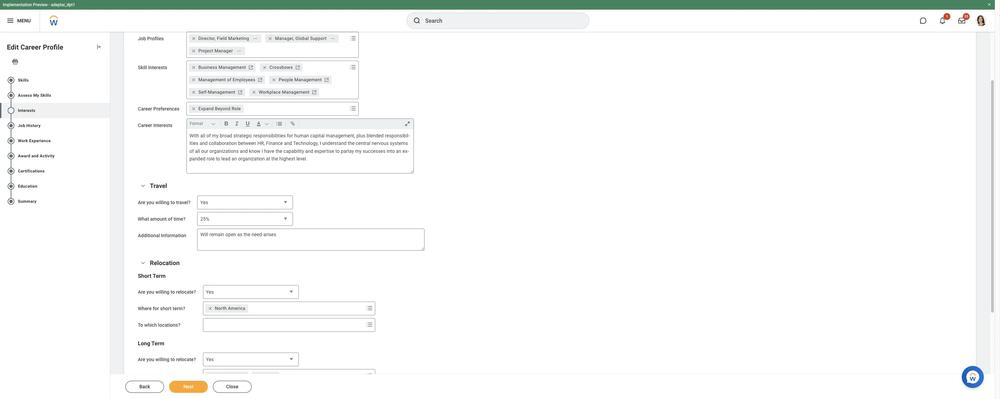 Task type: vqa. For each thing, say whether or not it's contained in the screenshot.
Course
no



Task type: describe. For each thing, give the bounding box(es) containing it.
1 horizontal spatial the
[[348, 141, 355, 146]]

term for short term
[[153, 273, 166, 280]]

to right role
[[216, 156, 220, 162]]

back
[[139, 384, 150, 390]]

management for business management
[[219, 65, 246, 70]]

north inside long term group
[[215, 374, 227, 379]]

related actions image for director, field marketing
[[253, 36, 258, 41]]

prompts image for where for long term?
[[365, 372, 374, 380]]

are for short term
[[138, 290, 145, 295]]

director, field marketing, press delete to clear value. option
[[189, 34, 261, 43]]

of down format popup button
[[207, 133, 211, 139]]

1
[[947, 14, 949, 18]]

management of employees
[[199, 77, 256, 82]]

are you willing to travel?
[[138, 200, 191, 206]]

self-management element
[[199, 89, 235, 96]]

strategic
[[234, 133, 252, 139]]

parlay
[[341, 149, 354, 154]]

work
[[18, 139, 28, 143]]

management for people management
[[295, 77, 322, 82]]

job history link
[[0, 118, 110, 133]]

x small image for people management, press delete to clear value, ctrl + enter opens in new window. option
[[271, 77, 278, 83]]

manager, global support, press delete to clear value. option
[[266, 34, 339, 43]]

25% button
[[197, 212, 293, 227]]

close button
[[213, 381, 252, 393]]

error image
[[103, 106, 110, 115]]

employees
[[233, 77, 256, 82]]

long
[[160, 374, 170, 379]]

highest
[[280, 156, 295, 162]]

and down technology,
[[305, 149, 313, 154]]

director,
[[199, 36, 216, 41]]

history
[[26, 123, 41, 128]]

menu
[[17, 18, 31, 23]]

north inside short term group
[[215, 306, 227, 311]]

certifications link
[[0, 164, 110, 179]]

career preferences
[[138, 106, 180, 112]]

term for long term
[[151, 341, 164, 347]]

term? for long term
[[171, 374, 183, 379]]

crossbows element
[[270, 64, 293, 71]]

america inside short term group
[[228, 306, 246, 311]]

have
[[264, 149, 274, 154]]

lead
[[221, 156, 231, 162]]

profile
[[43, 43, 63, 51]]

workplace management element
[[259, 89, 310, 96]]

manager
[[215, 48, 233, 53]]

term? for short term
[[173, 306, 185, 312]]

management,
[[326, 133, 355, 139]]

broad
[[220, 133, 232, 139]]

education
[[18, 184, 37, 189]]

action bar region
[[113, 374, 996, 400]]

yes button inside travel group
[[197, 196, 293, 210]]

relocation
[[150, 260, 180, 267]]

edit
[[7, 43, 19, 51]]

bold image
[[222, 120, 231, 128]]

back button
[[126, 381, 164, 393]]

plus
[[357, 133, 366, 139]]

work experience link
[[0, 133, 110, 149]]

are for long term
[[138, 357, 145, 363]]

for inside with all of my broad strategic responsibilities for human capital management, plus blended responsibil ities and collaboration between hr, finance and technology, i understand the central nervous systems of all our organizations and know i have the capability and expertise to parlay my successes into an ex panded role to lead an organization at the highest level.
[[287, 133, 293, 139]]

adeptai_dpt1
[[51, 2, 75, 7]]

activity
[[40, 154, 55, 159]]

expand beyond role
[[199, 106, 241, 111]]

business
[[199, 65, 218, 70]]

short term button
[[138, 273, 166, 280]]

management for self-management
[[208, 90, 235, 95]]

x small image for project manager, press delete to clear value. option
[[190, 48, 197, 54]]

project manager
[[199, 48, 233, 53]]

yes inside travel group
[[201, 200, 208, 206]]

radio custom image for work
[[7, 137, 15, 145]]

prompts image for skill interests
[[349, 63, 357, 71]]

x small image for expand beyond role
[[190, 106, 197, 112]]

nervous
[[372, 141, 389, 146]]

north america element inside long term group
[[215, 373, 246, 380]]

items selected list box for where for long term?
[[203, 370, 365, 383]]

relocation group
[[138, 259, 963, 400]]

management down the business
[[199, 77, 226, 82]]

willing for long term
[[156, 357, 169, 363]]

people
[[279, 77, 293, 82]]

you for short
[[147, 290, 154, 295]]

1 vertical spatial i
[[262, 149, 263, 154]]

radio custom image for education
[[7, 182, 15, 191]]

to down understand
[[336, 149, 340, 154]]

1 vertical spatial interests
[[18, 108, 35, 113]]

preferences
[[153, 106, 180, 112]]

my
[[33, 93, 39, 98]]

assess my skills link
[[0, 88, 110, 103]]

for for long term
[[153, 374, 159, 379]]

where for short
[[138, 306, 152, 312]]

information
[[161, 233, 186, 239]]

related actions image
[[237, 49, 242, 53]]

into
[[387, 149, 395, 154]]

finance
[[266, 141, 283, 146]]

understand
[[322, 141, 347, 146]]

willing inside travel group
[[156, 200, 169, 206]]

and inside "list"
[[31, 154, 39, 159]]

prompts image for to which locations?
[[365, 321, 374, 329]]

business management element
[[199, 64, 246, 71]]

ext link image for crossbows
[[294, 64, 301, 71]]

edit career profile
[[7, 43, 63, 51]]

radio custom image for assess
[[7, 91, 15, 100]]

project manager element
[[199, 48, 233, 54]]

panded
[[190, 149, 409, 162]]

award and activity link
[[0, 149, 110, 164]]

and up our
[[200, 141, 208, 146]]

manager, global support
[[275, 36, 327, 41]]

x small image for europe
[[254, 373, 261, 380]]

with
[[190, 133, 199, 139]]

business management, press delete to clear value, ctrl + enter opens in new window. option
[[189, 63, 256, 72]]

organization
[[238, 156, 265, 162]]

self-management
[[199, 90, 235, 95]]

0 vertical spatial an
[[396, 149, 402, 154]]

are you willing to relocate? for long term
[[138, 357, 196, 363]]

relocate? for long term
[[176, 357, 196, 363]]

radio custom image for job
[[7, 122, 15, 130]]

job history
[[18, 123, 41, 128]]

job for job history
[[18, 123, 25, 128]]

prompts image for career preferences
[[349, 104, 357, 113]]

x small image for management of employees
[[190, 77, 197, 83]]

link image
[[288, 120, 297, 128]]

expertise
[[315, 149, 334, 154]]

1 horizontal spatial i
[[320, 141, 321, 146]]

format
[[190, 121, 203, 126]]

profile logan mcneil image
[[976, 15, 987, 28]]

people management
[[279, 77, 322, 82]]

1 vertical spatial all
[[195, 149, 200, 154]]

long term button
[[138, 341, 164, 347]]

next
[[184, 384, 194, 390]]

job profiles
[[138, 36, 164, 41]]

of inside travel group
[[168, 217, 172, 222]]

skill interests
[[138, 65, 167, 70]]

yes button for short term
[[203, 286, 299, 300]]

ext link image
[[311, 89, 318, 96]]

amount
[[150, 217, 167, 222]]

central
[[356, 141, 371, 146]]

x small image inside short term group
[[207, 306, 214, 312]]

search image
[[413, 17, 421, 25]]

0 vertical spatial skills
[[18, 78, 29, 83]]

what amount of time?
[[138, 217, 186, 222]]

workplace
[[259, 90, 281, 95]]

short
[[160, 306, 172, 312]]

expand
[[199, 106, 214, 111]]

self-
[[199, 90, 208, 95]]

prompts image for where for short term?
[[365, 304, 374, 313]]

relocate? for short term
[[176, 290, 196, 295]]

north america element inside short term group
[[215, 306, 246, 312]]

interests for skill interests
[[148, 65, 167, 70]]

Search Workday  search field
[[426, 13, 575, 28]]

0 horizontal spatial the
[[272, 156, 278, 162]]

crossbows, press delete to clear value, ctrl + enter opens in new window. option
[[260, 63, 303, 72]]

beyond
[[215, 106, 231, 111]]

role
[[232, 106, 241, 111]]

ext link image for management of employees
[[257, 77, 264, 83]]

x small image for the manager, global support, press delete to clear value. option
[[267, 35, 274, 42]]

italic image
[[232, 120, 242, 128]]

to for what amount of time?
[[171, 200, 175, 206]]

0 vertical spatial career
[[20, 43, 41, 51]]



Task type: locate. For each thing, give the bounding box(es) containing it.
you up what
[[147, 200, 154, 206]]

i left have at the top of page
[[262, 149, 263, 154]]

radio custom image left assess
[[7, 91, 15, 100]]

2 radio custom image from the top
[[7, 122, 15, 130]]

management up management of employees
[[219, 65, 246, 70]]

workplace management, press delete to clear value, ctrl + enter opens in new window. option
[[249, 88, 319, 97]]

x small image inside project manager, press delete to clear value. option
[[190, 48, 197, 54]]

career for career interests
[[138, 123, 152, 128]]

radio custom image inside certifications link
[[7, 167, 15, 175]]

justify image
[[6, 17, 14, 25]]

3 radio custom image from the top
[[7, 137, 15, 145]]

relocate? up the next
[[176, 357, 196, 363]]

2 vertical spatial you
[[147, 357, 154, 363]]

the capability
[[276, 149, 304, 154]]

prompts image
[[349, 63, 357, 71], [349, 104, 357, 113]]

items selected list box containing director, field marketing
[[187, 32, 348, 57]]

term?
[[173, 306, 185, 312], [171, 374, 183, 379]]

project manager, press delete to clear value. option
[[189, 47, 245, 55]]

america inside long term group
[[228, 374, 246, 379]]

to
[[138, 323, 143, 328]]

short term group
[[138, 273, 963, 332]]

where inside short term group
[[138, 306, 152, 312]]

term? right short
[[173, 306, 185, 312]]

additional information
[[138, 233, 186, 239]]

north america, press delete to clear value. option inside short term group
[[205, 305, 248, 313]]

0 horizontal spatial an
[[232, 156, 237, 162]]

0 vertical spatial north
[[215, 306, 227, 311]]

1 vertical spatial skills
[[40, 93, 51, 98]]

management down management of employees, press delete to clear value, ctrl + enter opens in new window. option
[[208, 90, 235, 95]]

x small image for crossbows
[[261, 64, 268, 71]]

europe
[[262, 374, 277, 379]]

and down between
[[240, 149, 248, 154]]

0 vertical spatial all
[[200, 133, 205, 139]]

1 vertical spatial items selected list box
[[187, 61, 348, 99]]

2 north america element from the top
[[215, 373, 246, 380]]

2 are you willing to relocate? from the top
[[138, 357, 196, 363]]

ext link image for business management
[[248, 64, 255, 71]]

award
[[18, 154, 30, 159]]

experience
[[29, 139, 51, 143]]

chevron down image for travel
[[139, 184, 147, 189]]

short
[[138, 273, 152, 280]]

1 vertical spatial job
[[18, 123, 25, 128]]

for for short term
[[153, 306, 159, 312]]

are you willing to relocate? up short
[[138, 290, 196, 295]]

5 radio custom image from the top
[[7, 198, 15, 206]]

yes button for long term
[[203, 353, 299, 367]]

management for workplace management
[[282, 90, 310, 95]]

support
[[310, 36, 327, 41]]

x small image inside expand beyond role, press delete to clear value. option
[[190, 106, 197, 112]]

0 horizontal spatial my
[[212, 133, 219, 139]]

prompts image for job profiles
[[349, 34, 357, 42]]

0 vertical spatial error image
[[103, 76, 110, 84]]

to for where for short term?
[[171, 290, 175, 295]]

chevron down image inside travel group
[[139, 184, 147, 189]]

error image for skills
[[103, 76, 110, 84]]

skills up assess
[[18, 78, 29, 83]]

bulleted list image
[[275, 120, 284, 128]]

ext link image right people management element
[[323, 77, 330, 83]]

1 button
[[936, 13, 951, 28]]

chevron down image up the short
[[139, 261, 147, 266]]

workplace management
[[259, 90, 310, 95]]

north america, press delete to clear value. option
[[205, 305, 248, 313], [205, 372, 248, 381]]

are inside long term group
[[138, 357, 145, 363]]

relocation button
[[150, 260, 180, 267]]

Additional Information text field
[[197, 229, 425, 251]]

2 vertical spatial career
[[138, 123, 152, 128]]

2 vertical spatial yes
[[206, 357, 214, 363]]

of left time?
[[168, 217, 172, 222]]

2 prompts image from the top
[[349, 104, 357, 113]]

transformation import image
[[96, 43, 102, 50]]

an right lead
[[232, 156, 237, 162]]

long term group
[[138, 341, 963, 400]]

1 vertical spatial the
[[272, 156, 278, 162]]

ext link image inside people management, press delete to clear value, ctrl + enter opens in new window. option
[[323, 77, 330, 83]]

term? right long on the bottom of page
[[171, 374, 183, 379]]

x small image up self-management, press delete to clear value, ctrl + enter opens in new window. 'option'
[[190, 77, 197, 83]]

ext link image inside crossbows, press delete to clear value, ctrl + enter opens in new window. option
[[294, 64, 301, 71]]

preview
[[33, 2, 48, 7]]

term right long
[[151, 341, 164, 347]]

related actions image right support
[[331, 36, 335, 41]]

2 are from the top
[[138, 290, 145, 295]]

profiles
[[147, 36, 164, 41]]

you inside travel group
[[147, 200, 154, 206]]

to for where for long term?
[[171, 357, 175, 363]]

0 vertical spatial north america
[[215, 306, 246, 311]]

you inside long term group
[[147, 357, 154, 363]]

error image for assess my skills
[[103, 91, 110, 100]]

you inside short term group
[[147, 290, 154, 295]]

1 error image from the top
[[103, 76, 110, 84]]

ities
[[190, 133, 410, 146]]

2 chevron down image from the top
[[139, 261, 147, 266]]

all
[[200, 133, 205, 139], [195, 149, 200, 154]]

short term
[[138, 273, 166, 280]]

list containing skills
[[0, 70, 110, 212]]

an left ex
[[396, 149, 402, 154]]

relocate? inside short term group
[[176, 290, 196, 295]]

0 vertical spatial term
[[153, 273, 166, 280]]

hr,
[[258, 141, 265, 146]]

1 vertical spatial term?
[[171, 374, 183, 379]]

33 button
[[955, 13, 970, 28]]

1 vertical spatial north america element
[[215, 373, 246, 380]]

management of employees element
[[199, 77, 256, 83]]

0 vertical spatial america
[[228, 306, 246, 311]]

of left our
[[190, 149, 194, 154]]

willing
[[156, 200, 169, 206], [156, 290, 169, 295], [156, 357, 169, 363]]

0 vertical spatial are
[[138, 200, 145, 206]]

1 where from the top
[[138, 306, 152, 312]]

0 vertical spatial interests
[[148, 65, 167, 70]]

business management
[[199, 65, 246, 70]]

skills
[[18, 78, 29, 83], [40, 93, 51, 98]]

are
[[138, 200, 145, 206], [138, 290, 145, 295], [138, 357, 145, 363]]

willing up where for short term?
[[156, 290, 169, 295]]

1 vertical spatial an
[[232, 156, 237, 162]]

ext link image for self-management
[[237, 89, 244, 96]]

radio custom image for interests
[[7, 106, 15, 115]]

radio custom image inside the skills link
[[7, 76, 15, 84]]

to up where for long term?
[[171, 357, 175, 363]]

2 north america, press delete to clear value. option from the top
[[205, 372, 248, 381]]

related actions image inside the manager, global support, press delete to clear value. option
[[331, 36, 335, 41]]

x small image for director, field marketing
[[190, 35, 197, 42]]

2 where from the top
[[138, 374, 152, 379]]

menu button
[[0, 10, 40, 32]]

travel group
[[138, 182, 963, 251]]

all right with
[[200, 133, 205, 139]]

1 vertical spatial north
[[215, 374, 227, 379]]

0 vertical spatial i
[[320, 141, 321, 146]]

x small image left expand
[[190, 106, 197, 112]]

skill
[[138, 65, 147, 70]]

chevron down image inside relocation group
[[139, 261, 147, 266]]

career for career preferences
[[138, 106, 152, 112]]

notifications large image
[[940, 17, 947, 24]]

which
[[144, 323, 157, 328]]

award and activity
[[18, 154, 55, 159]]

x small image inside europe, press delete to clear value. option
[[254, 373, 261, 380]]

1 horizontal spatial all
[[200, 133, 205, 139]]

Career Interests text field
[[187, 129, 414, 173]]

of down the business management "element"
[[227, 77, 232, 82]]

europe element
[[262, 373, 277, 380]]

radio custom image
[[7, 76, 15, 84], [7, 106, 15, 115], [7, 152, 15, 160], [7, 182, 15, 191], [7, 198, 15, 206]]

for
[[287, 133, 293, 139], [153, 306, 159, 312], [153, 374, 159, 379]]

management inside 'element'
[[208, 90, 235, 95]]

1 you from the top
[[147, 200, 154, 206]]

1 chevron down image from the top
[[139, 184, 147, 189]]

radio custom image inside assess my skills link
[[7, 91, 15, 100]]

director, field marketing element
[[199, 36, 249, 42]]

radio custom image left certifications
[[7, 167, 15, 175]]

items selected list box for skill interests
[[187, 61, 348, 99]]

0 vertical spatial north america, press delete to clear value. option
[[205, 305, 248, 313]]

time?
[[174, 217, 186, 222]]

education link
[[0, 179, 110, 194]]

long
[[138, 341, 150, 347]]

2 vertical spatial interests
[[153, 123, 173, 128]]

where for long term?
[[138, 374, 183, 379]]

north america inside short term group
[[215, 306, 246, 311]]

yes inside long term group
[[206, 357, 214, 363]]

ext link image inside management of employees, press delete to clear value, ctrl + enter opens in new window. option
[[257, 77, 264, 83]]

x small image
[[267, 35, 274, 42], [190, 48, 197, 54], [271, 77, 278, 83], [207, 306, 214, 312], [207, 373, 214, 380]]

maximize image
[[403, 120, 412, 128]]

1 are you willing to relocate? from the top
[[138, 290, 196, 295]]

are you willing to relocate? up long on the bottom of page
[[138, 357, 196, 363]]

are down the short
[[138, 290, 145, 295]]

1 vertical spatial my
[[355, 149, 362, 154]]

north america inside long term group
[[215, 374, 246, 379]]

1 vertical spatial error image
[[103, 91, 110, 100]]

0 vertical spatial chevron down image
[[139, 184, 147, 189]]

2 you from the top
[[147, 290, 154, 295]]

people management element
[[279, 77, 322, 83]]

yes inside short term group
[[206, 290, 214, 295]]

to up short
[[171, 290, 175, 295]]

2 vertical spatial items selected list box
[[203, 370, 365, 383]]

1 prompts image from the top
[[349, 63, 357, 71]]

x small image left the self-
[[190, 89, 197, 96]]

an
[[396, 149, 402, 154], [232, 156, 237, 162]]

x small image inside self-management, press delete to clear value, ctrl + enter opens in new window. 'option'
[[190, 89, 197, 96]]

x small image
[[190, 35, 197, 42], [190, 64, 197, 71], [261, 64, 268, 71], [190, 77, 197, 83], [190, 89, 197, 96], [251, 89, 258, 96], [190, 106, 197, 112], [254, 373, 261, 380]]

you down "long term" button
[[147, 357, 154, 363]]

certifications
[[18, 169, 45, 174]]

responsibil
[[385, 133, 410, 139]]

i down capital
[[320, 141, 321, 146]]

you for long
[[147, 357, 154, 363]]

next button
[[169, 381, 208, 393]]

crossbows
[[270, 65, 293, 70]]

interests for career interests
[[153, 123, 173, 128]]

2 north america from the top
[[215, 374, 246, 379]]

career up career interests
[[138, 106, 152, 112]]

1 related actions image from the left
[[253, 36, 258, 41]]

1 radio custom image from the top
[[7, 91, 15, 100]]

1 vertical spatial for
[[153, 306, 159, 312]]

format button
[[189, 120, 219, 128]]

print image
[[12, 58, 19, 65]]

ext link image inside business management, press delete to clear value, ctrl + enter opens in new window. option
[[248, 64, 255, 71]]

relocate? up where for short term?
[[176, 290, 196, 295]]

0 vertical spatial relocate?
[[176, 290, 196, 295]]

of
[[227, 77, 232, 82], [207, 133, 211, 139], [190, 149, 194, 154], [168, 217, 172, 222]]

interests down preferences
[[153, 123, 173, 128]]

role
[[207, 156, 215, 162]]

north america element
[[215, 306, 246, 312], [215, 373, 246, 380]]

field
[[217, 36, 227, 41]]

where inside long term group
[[138, 374, 152, 379]]

to left travel?
[[171, 200, 175, 206]]

0 vertical spatial the
[[348, 141, 355, 146]]

list
[[0, 70, 110, 212]]

0 vertical spatial yes
[[201, 200, 208, 206]]

radio custom image inside job history link
[[7, 122, 15, 130]]

to inside short term group
[[171, 290, 175, 295]]

1 horizontal spatial my
[[355, 149, 362, 154]]

interests
[[148, 65, 167, 70], [18, 108, 35, 113], [153, 123, 173, 128]]

to inside long term group
[[171, 357, 175, 363]]

-
[[49, 2, 50, 7]]

travel
[[150, 182, 167, 190]]

self-management, press delete to clear value, ctrl + enter opens in new window. option
[[189, 88, 245, 97]]

are inside short term group
[[138, 290, 145, 295]]

2 error image from the top
[[103, 91, 110, 100]]

skills right my
[[40, 93, 51, 98]]

1 vertical spatial willing
[[156, 290, 169, 295]]

chevron down image for relocation
[[139, 261, 147, 266]]

0 horizontal spatial all
[[195, 149, 200, 154]]

to which locations?
[[138, 323, 180, 328]]

of inside option
[[227, 77, 232, 82]]

additional
[[138, 233, 160, 239]]

to
[[336, 149, 340, 154], [216, 156, 220, 162], [171, 200, 175, 206], [171, 290, 175, 295], [171, 357, 175, 363]]

2 america from the top
[[228, 374, 246, 379]]

chevron down image
[[139, 184, 147, 189], [139, 261, 147, 266]]

career
[[20, 43, 41, 51], [138, 106, 152, 112], [138, 123, 152, 128]]

format group
[[189, 119, 415, 129]]

travel button
[[150, 182, 167, 190]]

1 america from the top
[[228, 306, 246, 311]]

1 vertical spatial north america
[[215, 374, 246, 379]]

interests link
[[0, 103, 110, 118]]

To which locations? field
[[203, 319, 364, 332]]

related actions image
[[253, 36, 258, 41], [331, 36, 335, 41]]

work experience
[[18, 139, 51, 143]]

1 vertical spatial north america, press delete to clear value. option
[[205, 372, 248, 381]]

2 vertical spatial are
[[138, 357, 145, 363]]

1 vertical spatial where
[[138, 374, 152, 379]]

0 vertical spatial willing
[[156, 200, 169, 206]]

0 vertical spatial job
[[138, 36, 146, 41]]

x small image inside crossbows, press delete to clear value, ctrl + enter opens in new window. option
[[261, 64, 268, 71]]

1 vertical spatial prompts image
[[349, 104, 357, 113]]

interests right 'skill' at top left
[[148, 65, 167, 70]]

1 vertical spatial yes
[[206, 290, 214, 295]]

the up parlay
[[348, 141, 355, 146]]

with all of my broad strategic responsibilities for human capital management, plus blended responsibil ities and collaboration between hr, finance and technology, i understand the central nervous systems of all our organizations and know i have the capability and expertise to parlay my successes into an ex panded role to lead an organization at the highest level.
[[190, 133, 410, 162]]

1 horizontal spatial job
[[138, 36, 146, 41]]

my down 'central'
[[355, 149, 362, 154]]

willing inside short term group
[[156, 290, 169, 295]]

0 horizontal spatial related actions image
[[253, 36, 258, 41]]

x small image left crossbows element in the left of the page
[[261, 64, 268, 71]]

yes button inside long term group
[[203, 353, 299, 367]]

0 vertical spatial where
[[138, 306, 152, 312]]

underline image
[[243, 120, 253, 128]]

0 vertical spatial you
[[147, 200, 154, 206]]

1 vertical spatial you
[[147, 290, 154, 295]]

0 vertical spatial for
[[287, 133, 293, 139]]

radio custom image inside education link
[[7, 182, 15, 191]]

1 vertical spatial career
[[138, 106, 152, 112]]

to inside travel group
[[171, 200, 175, 206]]

0 vertical spatial are you willing to relocate?
[[138, 290, 196, 295]]

locations?
[[158, 323, 180, 328]]

1 relocate? from the top
[[176, 290, 196, 295]]

1 horizontal spatial related actions image
[[331, 36, 335, 41]]

job
[[138, 36, 146, 41], [18, 123, 25, 128]]

europe, press delete to clear value. option
[[252, 372, 279, 381]]

the right the at
[[272, 156, 278, 162]]

at
[[266, 156, 270, 162]]

related actions image for manager, global support
[[331, 36, 335, 41]]

all left our
[[195, 149, 200, 154]]

are you willing to relocate? for short term
[[138, 290, 196, 295]]

2 vertical spatial yes button
[[203, 353, 299, 367]]

3 radio custom image from the top
[[7, 152, 15, 160]]

related actions image inside director, field marketing, press delete to clear value. option
[[253, 36, 258, 41]]

chevron down image left travel
[[139, 184, 147, 189]]

2 vertical spatial willing
[[156, 357, 169, 363]]

x small image inside business management, press delete to clear value, ctrl + enter opens in new window. option
[[190, 64, 197, 71]]

for left human
[[287, 133, 293, 139]]

menu banner
[[0, 0, 996, 32]]

ext link image
[[248, 64, 255, 71], [294, 64, 301, 71], [257, 77, 264, 83], [323, 77, 330, 83], [237, 89, 244, 96]]

x small image left the europe 'element'
[[254, 373, 261, 380]]

north america for north america element in long term group
[[215, 374, 246, 379]]

radio custom image left job history
[[7, 122, 15, 130]]

1 north from the top
[[215, 306, 227, 311]]

0 horizontal spatial skills
[[18, 78, 29, 83]]

radio custom image for summary
[[7, 198, 15, 206]]

radio custom image inside the interests link
[[7, 106, 15, 115]]

x small image left director,
[[190, 35, 197, 42]]

x small image inside management of employees, press delete to clear value, ctrl + enter opens in new window. option
[[190, 77, 197, 83]]

level.
[[297, 156, 308, 162]]

are you willing to relocate?
[[138, 290, 196, 295], [138, 357, 196, 363]]

where up back
[[138, 374, 152, 379]]

ext link image inside self-management, press delete to clear value, ctrl + enter opens in new window. 'option'
[[237, 89, 244, 96]]

what
[[138, 217, 149, 222]]

my left broad
[[212, 133, 219, 139]]

and right award
[[31, 154, 39, 159]]

are you willing to relocate? inside long term group
[[138, 357, 196, 363]]

1 vertical spatial chevron down image
[[139, 261, 147, 266]]

radio custom image inside summary link
[[7, 198, 15, 206]]

people management, press delete to clear value, ctrl + enter opens in new window. option
[[269, 76, 332, 84]]

assess
[[18, 93, 32, 98]]

1 north america from the top
[[215, 306, 246, 311]]

willing up where for long term?
[[156, 357, 169, 363]]

inbox large image
[[959, 17, 966, 24]]

for inside long term group
[[153, 374, 159, 379]]

x small image left workplace
[[251, 89, 258, 96]]

are down long
[[138, 357, 145, 363]]

x small image inside long term group
[[207, 373, 214, 380]]

director, field marketing
[[199, 36, 249, 41]]

manager, global support element
[[275, 36, 327, 42]]

for left short
[[153, 306, 159, 312]]

north america for north america element in short term group
[[215, 306, 246, 311]]

management inside "element"
[[219, 65, 246, 70]]

prompts image
[[349, 34, 357, 42], [365, 304, 374, 313], [365, 321, 374, 329], [365, 372, 374, 380]]

are you willing to relocate? inside short term group
[[138, 290, 196, 295]]

expand beyond role element
[[199, 106, 241, 112]]

radio custom image inside work experience link
[[7, 137, 15, 145]]

job inside "list"
[[18, 123, 25, 128]]

marketing
[[228, 36, 249, 41]]

travel?
[[176, 200, 191, 206]]

1 vertical spatial yes button
[[203, 286, 299, 300]]

3 are from the top
[[138, 357, 145, 363]]

1 vertical spatial america
[[228, 374, 246, 379]]

items selected list box
[[187, 32, 348, 57], [187, 61, 348, 99], [203, 370, 365, 383]]

ext link image down the employees
[[237, 89, 244, 96]]

x small image for workplace management
[[251, 89, 258, 96]]

items selected list box for job profiles
[[187, 32, 348, 57]]

willing up what amount of time?
[[156, 200, 169, 206]]

job left "profiles" at the top of page
[[138, 36, 146, 41]]

america
[[228, 306, 246, 311], [228, 374, 246, 379]]

where for long
[[138, 374, 152, 379]]

1 north america element from the top
[[215, 306, 246, 312]]

items selected list box containing north america
[[203, 370, 365, 383]]

are inside travel group
[[138, 200, 145, 206]]

radio custom image left work
[[7, 137, 15, 145]]

1 are from the top
[[138, 200, 145, 206]]

ext link image for people management
[[323, 77, 330, 83]]

yes for long term
[[206, 357, 214, 363]]

items selected list box inside long term group
[[203, 370, 365, 383]]

items selected list box containing business management
[[187, 61, 348, 99]]

management down people management element
[[282, 90, 310, 95]]

1 north america, press delete to clear value. option from the top
[[205, 305, 248, 313]]

global
[[296, 36, 309, 41]]

0 vertical spatial prompts image
[[349, 63, 357, 71]]

x small image left the business
[[190, 64, 197, 71]]

ext link image up the employees
[[248, 64, 255, 71]]

blended
[[367, 133, 384, 139]]

close environment banner image
[[988, 2, 992, 7]]

error image inside assess my skills link
[[103, 91, 110, 100]]

x small image for business management
[[190, 64, 197, 71]]

33
[[965, 14, 969, 18]]

yes button inside short term group
[[203, 286, 299, 300]]

1 vertical spatial relocate?
[[176, 357, 196, 363]]

job left history
[[18, 123, 25, 128]]

yes for short term
[[206, 290, 214, 295]]

2 vertical spatial for
[[153, 374, 159, 379]]

relocate? inside long term group
[[176, 357, 196, 363]]

0 horizontal spatial job
[[18, 123, 25, 128]]

1 willing from the top
[[156, 200, 169, 206]]

related actions image right the marketing
[[253, 36, 258, 41]]

x small image for self-management
[[190, 89, 197, 96]]

3 you from the top
[[147, 357, 154, 363]]

for inside short term group
[[153, 306, 159, 312]]

1 horizontal spatial skills
[[40, 93, 51, 98]]

radio custom image for award and activity
[[7, 152, 15, 160]]

where for short term?
[[138, 306, 185, 312]]

0 vertical spatial items selected list box
[[187, 32, 348, 57]]

where up to
[[138, 306, 152, 312]]

radio custom image
[[7, 91, 15, 100], [7, 122, 15, 130], [7, 137, 15, 145], [7, 167, 15, 175]]

responsibilities
[[253, 133, 286, 139]]

2 willing from the top
[[156, 290, 169, 295]]

ext link image up people management at left top
[[294, 64, 301, 71]]

0 vertical spatial north america element
[[215, 306, 246, 312]]

2 related actions image from the left
[[331, 36, 335, 41]]

assess my skills
[[18, 93, 51, 98]]

interests down assess
[[18, 108, 35, 113]]

radio custom image for skills
[[7, 76, 15, 84]]

yes
[[201, 200, 208, 206], [206, 290, 214, 295], [206, 357, 214, 363]]

0 horizontal spatial i
[[262, 149, 263, 154]]

x small image inside director, field marketing, press delete to clear value. option
[[190, 35, 197, 42]]

term? inside long term group
[[171, 374, 183, 379]]

close
[[226, 384, 239, 390]]

career right edit
[[20, 43, 41, 51]]

2 radio custom image from the top
[[7, 106, 15, 115]]

job for job profiles
[[138, 36, 146, 41]]

i
[[320, 141, 321, 146], [262, 149, 263, 154]]

4 radio custom image from the top
[[7, 182, 15, 191]]

0 vertical spatial term?
[[173, 306, 185, 312]]

management of employees, press delete to clear value, ctrl + enter opens in new window. option
[[189, 76, 265, 84]]

willing inside long term group
[[156, 357, 169, 363]]

1 horizontal spatial an
[[396, 149, 402, 154]]

2 north from the top
[[215, 374, 227, 379]]

1 vertical spatial are
[[138, 290, 145, 295]]

willing for short term
[[156, 290, 169, 295]]

organizations
[[210, 149, 239, 154]]

error image
[[103, 76, 110, 84], [103, 91, 110, 100]]

3 willing from the top
[[156, 357, 169, 363]]

expand beyond role, press delete to clear value. option
[[189, 105, 244, 113]]

term down relocation button
[[153, 273, 166, 280]]

long term
[[138, 341, 164, 347]]

2 relocate? from the top
[[176, 357, 196, 363]]

1 vertical spatial term
[[151, 341, 164, 347]]

management up ext link icon
[[295, 77, 322, 82]]

career down career preferences
[[138, 123, 152, 128]]

0 vertical spatial my
[[212, 133, 219, 139]]

radio custom image inside award and activity link
[[7, 152, 15, 160]]

4 radio custom image from the top
[[7, 167, 15, 175]]

and up the capability
[[284, 141, 292, 146]]

you down short term
[[147, 290, 154, 295]]

0 vertical spatial yes button
[[197, 196, 293, 210]]

term? inside short term group
[[173, 306, 185, 312]]

25%
[[201, 217, 209, 222]]

for left long on the bottom of page
[[153, 374, 159, 379]]

ext link image up workplace
[[257, 77, 264, 83]]

1 radio custom image from the top
[[7, 76, 15, 84]]

are up what
[[138, 200, 145, 206]]

project
[[199, 48, 213, 53]]

1 vertical spatial are you willing to relocate?
[[138, 357, 196, 363]]



